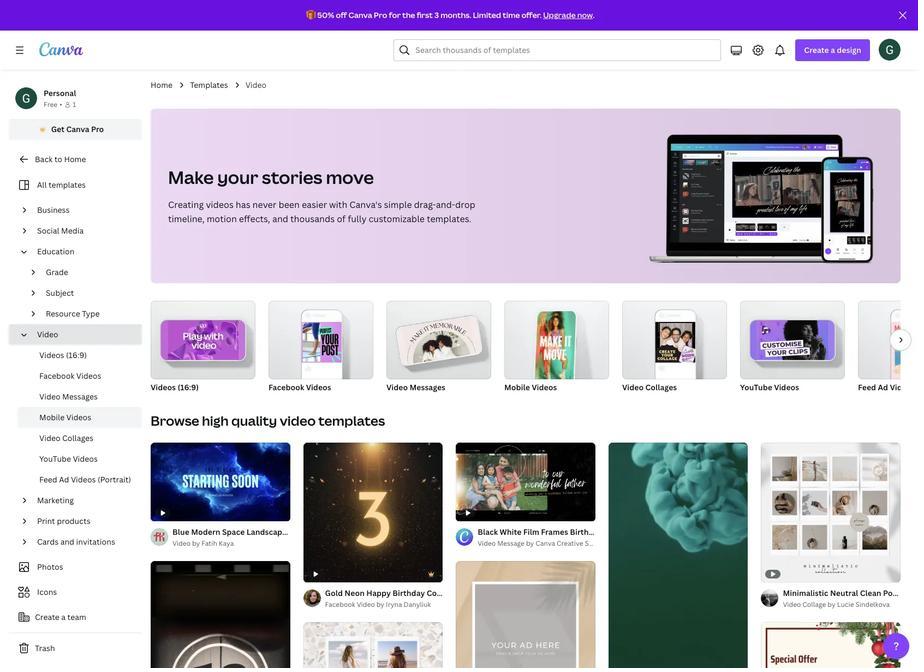 Task type: vqa. For each thing, say whether or not it's contained in the screenshot.
button
no



Task type: locate. For each thing, give the bounding box(es) containing it.
birthday inside black white film frames birthday video message video message by canva creative studio
[[570, 527, 602, 537]]

free
[[44, 100, 57, 109]]

video image
[[151, 301, 255, 379], [168, 320, 239, 360]]

0 horizontal spatial canva
[[66, 124, 89, 134]]

personal
[[44, 88, 76, 98]]

templates link
[[190, 79, 228, 91]]

resource type
[[46, 308, 100, 319]]

50%
[[317, 10, 334, 20]]

resource
[[46, 308, 80, 319]]

0 horizontal spatial birthday
[[393, 588, 425, 598]]

grade
[[46, 267, 68, 277]]

icons
[[37, 587, 57, 597]]

upgrade now button
[[543, 10, 593, 20]]

video collages link for the feed ad videos ( link youtube videos 'link''s mobile videos link
[[622, 301, 727, 395]]

1 horizontal spatial mobile videos
[[504, 382, 557, 393]]

0 vertical spatial collages
[[646, 382, 677, 393]]

business
[[37, 205, 70, 215]]

create a design button
[[796, 39, 870, 61]]

1 vertical spatial mobile videos link
[[17, 407, 142, 428]]

print products
[[37, 516, 90, 526]]

1 horizontal spatial message
[[627, 527, 659, 537]]

0 vertical spatial video collages link
[[622, 301, 727, 395]]

facebook videos link
[[269, 301, 373, 395], [17, 366, 142, 387]]

1 horizontal spatial messages
[[410, 382, 446, 393]]

videos (16:9) link for feed ad videos (portrait) link youtube videos 'link'
[[17, 345, 142, 366]]

video
[[245, 80, 267, 90], [37, 329, 58, 340], [387, 382, 408, 393], [622, 382, 644, 393], [39, 391, 60, 402], [39, 433, 60, 443], [604, 527, 626, 537], [173, 539, 191, 548], [478, 539, 496, 548], [509, 588, 531, 598], [357, 600, 375, 609], [783, 600, 801, 609]]

1 horizontal spatial create
[[804, 45, 829, 55]]

home left the templates
[[151, 80, 173, 90]]

2 horizontal spatial canva
[[536, 539, 555, 548]]

1 vertical spatial feed
[[39, 474, 57, 485]]

0 vertical spatial mobile videos
[[504, 382, 557, 393]]

fatih
[[202, 539, 217, 548]]

1 horizontal spatial feed
[[858, 382, 876, 393]]

create a team button
[[9, 607, 142, 628]]

1 horizontal spatial and
[[272, 213, 288, 225]]

a inside the create a team "button"
[[61, 612, 66, 622]]

1 vertical spatial message
[[497, 539, 525, 548]]

1 vertical spatial collages
[[62, 433, 93, 443]]

0 vertical spatial home
[[151, 80, 173, 90]]

1 vertical spatial video collages link
[[17, 428, 142, 449]]

1 vertical spatial youtube videos link
[[17, 449, 142, 469]]

white
[[500, 527, 522, 537]]

0 vertical spatial youtube videos
[[740, 382, 799, 393]]

feed ad video (portrait) image
[[858, 301, 918, 379], [891, 322, 918, 379]]

and down 'been'
[[272, 213, 288, 225]]

0 horizontal spatial video collages link
[[17, 428, 142, 449]]

1 vertical spatial a
[[61, 612, 66, 622]]

a for team
[[61, 612, 66, 622]]

(16:9) up browse at the left of page
[[178, 382, 199, 393]]

fully
[[348, 213, 367, 225]]

videos (16:9) link for the feed ad videos ( link youtube videos 'link'
[[151, 301, 255, 395]]

video collages link
[[622, 301, 727, 395], [17, 428, 142, 449]]

(portrait)
[[98, 474, 131, 485]]

mobile videos link for the feed ad videos ( link youtube videos 'link'
[[504, 301, 609, 395]]

upgrade
[[543, 10, 576, 20]]

0 horizontal spatial video messages
[[39, 391, 98, 402]]

(16:9) down resource type
[[66, 350, 87, 360]]

by left lucie
[[828, 600, 836, 609]]

0 horizontal spatial videos (16:9) link
[[17, 345, 142, 366]]

0 horizontal spatial youtube videos
[[39, 454, 98, 464]]

3
[[434, 10, 439, 20]]

home right to
[[64, 154, 86, 164]]

1 horizontal spatial video collages
[[622, 382, 677, 393]]

youtube videos
[[740, 382, 799, 393], [39, 454, 98, 464]]

ad left (
[[878, 382, 888, 393]]

templates right video
[[318, 412, 385, 430]]

birthday inside gold neon happy birthday countdown facebook video facebook video by iryna danyliuk
[[393, 588, 425, 598]]

1 vertical spatial video collages
[[39, 433, 93, 443]]

1 horizontal spatial ad
[[878, 382, 888, 393]]

by down film
[[526, 539, 534, 548]]

and
[[272, 213, 288, 225], [60, 537, 74, 547]]

back
[[35, 154, 53, 164]]

youtube
[[740, 382, 772, 393], [39, 454, 71, 464]]

0 horizontal spatial youtube videos link
[[17, 449, 142, 469]]

videos (16:9) link
[[151, 301, 255, 395], [17, 345, 142, 366]]

feed ad video (portrait) image inside the feed ad videos ( link
[[891, 322, 918, 379]]

0 vertical spatial pro
[[374, 10, 387, 20]]

a left design
[[831, 45, 835, 55]]

video
[[280, 412, 316, 430]]

0 horizontal spatial facebook videos
[[39, 371, 101, 381]]

1 horizontal spatial videos (16:9) link
[[151, 301, 255, 395]]

a for design
[[831, 45, 835, 55]]

1 vertical spatial create
[[35, 612, 59, 622]]

(16:9)
[[66, 350, 87, 360], [178, 382, 199, 393]]

0 horizontal spatial create
[[35, 612, 59, 622]]

0 vertical spatial message
[[627, 527, 659, 537]]

invitations
[[76, 537, 115, 547]]

create a team
[[35, 612, 86, 622]]

a inside create a design dropdown button
[[831, 45, 835, 55]]

home
[[151, 80, 173, 90], [64, 154, 86, 164]]

1 vertical spatial facebook videos
[[269, 382, 331, 393]]

feed ad videos (
[[858, 382, 918, 393]]

canva
[[349, 10, 372, 20], [66, 124, 89, 134], [536, 539, 555, 548]]

facebook video image
[[269, 301, 373, 379], [302, 322, 342, 363]]

0 vertical spatial and
[[272, 213, 288, 225]]

0 vertical spatial ad
[[878, 382, 888, 393]]

0 vertical spatial youtube
[[740, 382, 772, 393]]

and inside cards and invitations link
[[60, 537, 74, 547]]

1 vertical spatial mobile videos
[[39, 412, 91, 423]]

(
[[917, 382, 918, 393]]

marketing
[[37, 495, 74, 506]]

0 vertical spatial mobile videos link
[[504, 301, 609, 395]]

0 horizontal spatial video messages link
[[17, 387, 142, 407]]

home link
[[151, 79, 173, 91]]

create inside dropdown button
[[804, 45, 829, 55]]

1 horizontal spatial mobile videos link
[[504, 301, 609, 395]]

0 horizontal spatial a
[[61, 612, 66, 622]]

trash link
[[9, 638, 142, 659]]

0 vertical spatial templates
[[49, 180, 86, 190]]

0 horizontal spatial feed
[[39, 474, 57, 485]]

templates
[[49, 180, 86, 190], [318, 412, 385, 430]]

1 vertical spatial mobile
[[39, 412, 65, 423]]

1 vertical spatial youtube
[[39, 454, 71, 464]]

video message image
[[387, 301, 491, 379], [402, 316, 476, 365]]

by down happy
[[377, 600, 384, 609]]

feed ad video (portrait) image up (
[[891, 322, 918, 379]]

feed for feed ad videos (portrait)
[[39, 474, 57, 485]]

templates right all at the left of the page
[[49, 180, 86, 190]]

1 vertical spatial videos (16:9)
[[151, 382, 199, 393]]

1 horizontal spatial canva
[[349, 10, 372, 20]]

get canva pro button
[[9, 119, 142, 140]]

0 vertical spatial feed
[[858, 382, 876, 393]]

1 horizontal spatial facebook videos
[[269, 382, 331, 393]]

1 vertical spatial youtube videos
[[39, 454, 98, 464]]

months.
[[441, 10, 471, 20]]

cards
[[37, 537, 59, 547]]

canva right off
[[349, 10, 372, 20]]

print products link
[[33, 511, 135, 532]]

canva inside button
[[66, 124, 89, 134]]

messages
[[410, 382, 446, 393], [62, 391, 98, 402]]

0 horizontal spatial mobile videos link
[[17, 407, 142, 428]]

1 horizontal spatial videos (16:9)
[[151, 382, 199, 393]]

pro up back to home link
[[91, 124, 104, 134]]

feed left (
[[858, 382, 876, 393]]

creating
[[168, 199, 204, 211]]

subject button
[[41, 283, 135, 304]]

1 vertical spatial and
[[60, 537, 74, 547]]

video collages
[[622, 382, 677, 393], [39, 433, 93, 443]]

0 horizontal spatial mobile
[[39, 412, 65, 423]]

ad for feed ad videos (portrait)
[[59, 474, 69, 485]]

and right cards
[[60, 537, 74, 547]]

create for create a design
[[804, 45, 829, 55]]

pro left for
[[374, 10, 387, 20]]

0 horizontal spatial home
[[64, 154, 86, 164]]

0 vertical spatial mobile
[[504, 382, 530, 393]]

free •
[[44, 100, 62, 109]]

1
[[73, 100, 76, 109]]

video messages link for feed ad videos (portrait) link youtube videos 'link''s mobile videos link
[[17, 387, 142, 407]]

create down icons
[[35, 612, 59, 622]]

1 horizontal spatial video collages link
[[622, 301, 727, 395]]

video messages link
[[387, 301, 491, 395], [17, 387, 142, 407]]

drop
[[455, 199, 475, 211]]

0 vertical spatial create
[[804, 45, 829, 55]]

1 horizontal spatial video messages link
[[387, 301, 491, 395]]

1 horizontal spatial birthday
[[570, 527, 602, 537]]

1 horizontal spatial mobile
[[504, 382, 530, 393]]

quality
[[231, 412, 277, 430]]

ad
[[878, 382, 888, 393], [59, 474, 69, 485]]

canva inside black white film frames birthday video message video message by canva creative studio
[[536, 539, 555, 548]]

canva down frames
[[536, 539, 555, 548]]

0 vertical spatial youtube videos link
[[740, 301, 845, 395]]

0 horizontal spatial youtube
[[39, 454, 71, 464]]

by
[[192, 539, 200, 548], [526, 539, 534, 548], [377, 600, 384, 609], [828, 600, 836, 609]]

make
[[168, 165, 214, 189]]

of
[[337, 213, 346, 225]]

0 horizontal spatial video collages
[[39, 433, 93, 443]]

youtube video image
[[740, 301, 845, 379], [757, 320, 828, 360]]

for
[[389, 10, 401, 20]]

1 horizontal spatial collages
[[646, 382, 677, 393]]

.
[[593, 10, 595, 20]]

videos
[[39, 350, 64, 360], [76, 371, 101, 381], [151, 382, 176, 393], [306, 382, 331, 393], [532, 382, 557, 393], [774, 382, 799, 393], [890, 382, 915, 393], [66, 412, 91, 423], [73, 454, 98, 464], [71, 474, 96, 485]]

0 vertical spatial facebook videos
[[39, 371, 101, 381]]

videos (16:9) up browse at the left of page
[[151, 382, 199, 393]]

mobile video image
[[504, 301, 609, 379], [535, 311, 576, 386]]

iryna
[[386, 600, 402, 609]]

canva right get
[[66, 124, 89, 134]]

canva's
[[350, 199, 382, 211]]

a left team
[[61, 612, 66, 622]]

1 horizontal spatial templates
[[318, 412, 385, 430]]

by left fatih
[[192, 539, 200, 548]]

video by fatih kaya
[[173, 539, 234, 548]]

2 vertical spatial canva
[[536, 539, 555, 548]]

None search field
[[394, 39, 721, 61]]

1 vertical spatial canva
[[66, 124, 89, 134]]

1 vertical spatial pro
[[91, 124, 104, 134]]

pro
[[374, 10, 387, 20], [91, 124, 104, 134]]

create inside "button"
[[35, 612, 59, 622]]

mobile videos link for feed ad videos (portrait) link youtube videos 'link'
[[17, 407, 142, 428]]

videos (16:9) down resource
[[39, 350, 87, 360]]

subject
[[46, 288, 74, 298]]

birthday up the danyliuk
[[393, 588, 425, 598]]

mobile videos link
[[504, 301, 609, 395], [17, 407, 142, 428]]

birthday up studio
[[570, 527, 602, 537]]

0 horizontal spatial facebook videos link
[[17, 366, 142, 387]]

gold neon happy birthday countdown facebook video facebook video by iryna danyliuk
[[325, 588, 531, 609]]

1 vertical spatial templates
[[318, 412, 385, 430]]

0 vertical spatial birthday
[[570, 527, 602, 537]]

templates
[[190, 80, 228, 90]]

ad up the 'marketing'
[[59, 474, 69, 485]]

effects,
[[239, 213, 270, 225]]

1 horizontal spatial pro
[[374, 10, 387, 20]]

0 horizontal spatial pro
[[91, 124, 104, 134]]

1 vertical spatial ad
[[59, 474, 69, 485]]

0 horizontal spatial ad
[[59, 474, 69, 485]]

0 vertical spatial (16:9)
[[66, 350, 87, 360]]

1 vertical spatial birthday
[[393, 588, 425, 598]]

0 horizontal spatial videos (16:9)
[[39, 350, 87, 360]]

create left design
[[804, 45, 829, 55]]

0 vertical spatial a
[[831, 45, 835, 55]]

get
[[51, 124, 64, 134]]

video collage image
[[622, 301, 727, 379], [656, 322, 695, 363]]

feed up the 'marketing'
[[39, 474, 57, 485]]



Task type: describe. For each thing, give the bounding box(es) containing it.
kaya
[[219, 539, 234, 548]]

cards and invitations link
[[33, 532, 135, 552]]

trash
[[35, 643, 55, 653]]

black
[[478, 527, 498, 537]]

high
[[202, 412, 229, 430]]

happy
[[366, 588, 391, 598]]

lucie
[[837, 600, 854, 609]]

templates.
[[427, 213, 472, 225]]

video collages link for feed ad videos (portrait) link youtube videos 'link''s mobile videos link
[[17, 428, 142, 449]]

time
[[503, 10, 520, 20]]

browse high quality video templates
[[151, 412, 385, 430]]

get canva pro
[[51, 124, 104, 134]]

0 horizontal spatial collages
[[62, 433, 93, 443]]

1 horizontal spatial youtube
[[740, 382, 772, 393]]

feed ad video (portrait) image up feed ad videos (
[[858, 301, 918, 379]]

•
[[60, 100, 62, 109]]

social media
[[37, 225, 84, 236]]

icons link
[[15, 582, 135, 603]]

team
[[67, 612, 86, 622]]

frames
[[541, 527, 568, 537]]

1 horizontal spatial home
[[151, 80, 173, 90]]

create a design
[[804, 45, 861, 55]]

move
[[326, 165, 374, 189]]

greg robinson image
[[879, 39, 901, 61]]

0 horizontal spatial messages
[[62, 391, 98, 402]]

make your stories move
[[168, 165, 374, 189]]

0 horizontal spatial mobile videos
[[39, 412, 91, 423]]

create for create a team
[[35, 612, 59, 622]]

videos inside the feed ad videos ( link
[[890, 382, 915, 393]]

and-
[[436, 199, 455, 211]]

business link
[[33, 200, 135, 221]]

has
[[236, 199, 250, 211]]

customizable
[[369, 213, 425, 225]]

video collage by lucie sindelkova link
[[783, 599, 901, 610]]

videos
[[206, 199, 234, 211]]

1 horizontal spatial (16:9)
[[178, 382, 199, 393]]

0 vertical spatial canva
[[349, 10, 372, 20]]

0 vertical spatial videos (16:9)
[[39, 350, 87, 360]]

gold
[[325, 588, 343, 598]]

now
[[577, 10, 593, 20]]

motion
[[207, 213, 237, 225]]

0 horizontal spatial message
[[497, 539, 525, 548]]

and inside creating videos has never been easier with canva's simple drag-and-drop timeline, motion effects, and thousands of fully customizable templates.
[[272, 213, 288, 225]]

black white film frames birthday video message video message by canva creative studio
[[478, 527, 659, 548]]

back to home
[[35, 154, 86, 164]]

youtube videos link for the feed ad videos ( link
[[740, 301, 845, 395]]

video messages link for the feed ad videos ( link youtube videos 'link''s mobile videos link
[[387, 301, 491, 395]]

all templates
[[37, 180, 86, 190]]

🎁 50% off canva pro for the first 3 months. limited time offer. upgrade now .
[[306, 10, 595, 20]]

youtube video image inside 'link'
[[757, 320, 828, 360]]

neon
[[345, 588, 365, 598]]

video by fatih kaya link
[[173, 538, 290, 549]]

drag-
[[414, 199, 436, 211]]

make your stories move image
[[639, 109, 901, 283]]

design
[[837, 45, 861, 55]]

browse
[[151, 412, 199, 430]]

by inside black white film frames birthday video message video message by canva creative studio
[[526, 539, 534, 548]]

Search search field
[[416, 40, 714, 61]]

youtube videos link for feed ad videos (portrait) link
[[17, 449, 142, 469]]

creative
[[557, 539, 583, 548]]

media
[[61, 225, 84, 236]]

by inside gold neon happy birthday countdown facebook video facebook video by iryna danyliuk
[[377, 600, 384, 609]]

sindelkova
[[856, 600, 890, 609]]

1 vertical spatial home
[[64, 154, 86, 164]]

facebook video by iryna danyliuk link
[[325, 599, 443, 610]]

feed for feed ad videos (
[[858, 382, 876, 393]]

🎁
[[306, 10, 316, 20]]

off
[[336, 10, 347, 20]]

1 horizontal spatial youtube videos
[[740, 382, 799, 393]]

photos
[[37, 562, 63, 572]]

0 horizontal spatial templates
[[49, 180, 86, 190]]

products
[[57, 516, 90, 526]]

timeline,
[[168, 213, 205, 225]]

the
[[402, 10, 415, 20]]

never
[[253, 199, 276, 211]]

gold neon happy birthday countdown facebook video link
[[325, 587, 531, 599]]

1 horizontal spatial facebook videos link
[[269, 301, 373, 395]]

cards and invitations
[[37, 537, 115, 547]]

type
[[82, 308, 100, 319]]

simple
[[384, 199, 412, 211]]

resource type button
[[41, 304, 135, 324]]

photos link
[[15, 557, 135, 578]]

ad for feed ad videos (
[[878, 382, 888, 393]]

feed ad videos (portrait)
[[39, 474, 131, 485]]

danyliuk
[[404, 600, 431, 609]]

feed ad videos ( link
[[858, 301, 918, 395]]

print
[[37, 516, 55, 526]]

stories
[[262, 165, 322, 189]]

with
[[329, 199, 347, 211]]

pro inside button
[[91, 124, 104, 134]]

your
[[217, 165, 258, 189]]

feed ad videos (portrait) link
[[17, 469, 142, 490]]

limited
[[473, 10, 501, 20]]

back to home link
[[9, 148, 142, 170]]

0 vertical spatial video collages
[[622, 382, 677, 393]]

first
[[417, 10, 433, 20]]

creating videos has never been easier with canva's simple drag-and-drop timeline, motion effects, and thousands of fully customizable templates.
[[168, 199, 475, 225]]

0 horizontal spatial (16:9)
[[66, 350, 87, 360]]

to
[[54, 154, 62, 164]]

videos inside feed ad videos (portrait) link
[[71, 474, 96, 485]]

education link
[[33, 241, 135, 262]]

all
[[37, 180, 47, 190]]

countdown
[[427, 588, 470, 598]]

black white film frames birthday video message link
[[478, 526, 659, 538]]

1 horizontal spatial video messages
[[387, 382, 446, 393]]

offer.
[[522, 10, 542, 20]]



